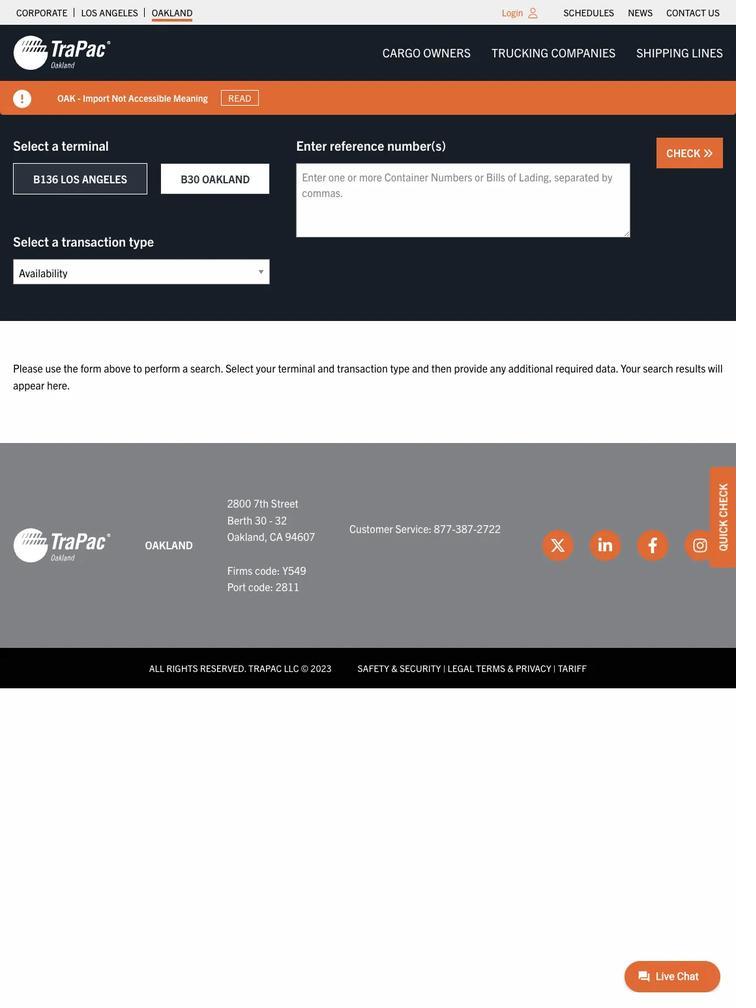 Task type: describe. For each thing, give the bounding box(es) containing it.
service:
[[396, 522, 432, 535]]

2 and from the left
[[412, 362, 430, 375]]

y549
[[283, 564, 307, 577]]

quick
[[717, 520, 730, 551]]

the
[[64, 362, 78, 375]]

all
[[149, 662, 165, 674]]

read
[[229, 92, 252, 104]]

customer
[[350, 522, 393, 535]]

contact us
[[667, 7, 721, 18]]

quick check link
[[711, 467, 737, 567]]

menu bar containing schedules
[[557, 3, 727, 22]]

your
[[256, 362, 276, 375]]

companies
[[552, 45, 616, 60]]

0 vertical spatial -
[[78, 92, 81, 104]]

2722
[[477, 522, 501, 535]]

customer service: 877-387-2722
[[350, 522, 501, 535]]

trucking companies
[[492, 45, 616, 60]]

select for select a terminal
[[13, 137, 49, 153]]

berth
[[227, 514, 253, 527]]

provide
[[455, 362, 488, 375]]

number(s)
[[388, 137, 447, 153]]

shipping lines link
[[627, 40, 734, 66]]

appear
[[13, 378, 45, 391]]

tariff
[[559, 662, 588, 674]]

terms
[[477, 662, 506, 674]]

type inside please use the form above to perform a search. select your terminal and transaction type and then provide any additional required data. your search results will appear here. quick check
[[391, 362, 410, 375]]

trapac
[[249, 662, 282, 674]]

news link
[[629, 3, 654, 22]]

use
[[45, 362, 61, 375]]

1 vertical spatial angeles
[[82, 172, 127, 185]]

lines
[[693, 45, 724, 60]]

all rights reserved. trapac llc © 2023
[[149, 662, 332, 674]]

1 horizontal spatial los
[[81, 7, 97, 18]]

check inside please use the form above to perform a search. select your terminal and transaction type and then provide any additional required data. your search results will appear here. quick check
[[717, 483, 730, 517]]

login link
[[502, 7, 524, 18]]

check button
[[657, 138, 724, 168]]

legal terms & privacy link
[[448, 662, 552, 674]]

shipping lines
[[637, 45, 724, 60]]

please
[[13, 362, 43, 375]]

contact us link
[[667, 3, 721, 22]]

2023
[[311, 662, 332, 674]]

cargo
[[383, 45, 421, 60]]

firms code:  y549 port code:  2811
[[227, 564, 307, 593]]

news
[[629, 7, 654, 18]]

0 vertical spatial oakland
[[152, 7, 193, 18]]

please use the form above to perform a search. select your terminal and transaction type and then provide any additional required data. your search results will appear here. quick check
[[13, 362, 730, 551]]

oak - import not accessible meaning
[[57, 92, 208, 104]]

1 and from the left
[[318, 362, 335, 375]]

1 oakland image from the top
[[13, 35, 111, 71]]

privacy
[[516, 662, 552, 674]]

rights
[[167, 662, 198, 674]]

1 vertical spatial code:
[[249, 580, 274, 593]]

0 vertical spatial solid image
[[13, 90, 31, 108]]

port
[[227, 580, 246, 593]]

877-
[[434, 522, 456, 535]]

legal
[[448, 662, 475, 674]]

schedules link
[[564, 3, 615, 22]]

safety & security link
[[358, 662, 441, 674]]

owners
[[424, 45, 471, 60]]

additional
[[509, 362, 554, 375]]

enter reference number(s)
[[296, 137, 447, 153]]

1 | from the left
[[444, 662, 446, 674]]

a for transaction
[[52, 233, 59, 249]]

2800
[[227, 497, 251, 510]]

1 vertical spatial los
[[61, 172, 80, 185]]

here.
[[47, 378, 70, 391]]

form
[[81, 362, 102, 375]]

read link
[[221, 90, 259, 106]]

your
[[621, 362, 641, 375]]

menu bar containing cargo owners
[[372, 40, 734, 66]]

select a transaction type
[[13, 233, 154, 249]]

2 & from the left
[[508, 662, 514, 674]]

schedules
[[564, 7, 615, 18]]

meaning
[[173, 92, 208, 104]]

ca
[[270, 530, 283, 543]]

reference
[[330, 137, 385, 153]]

security
[[400, 662, 441, 674]]

oakland,
[[227, 530, 268, 543]]

2811
[[276, 580, 300, 593]]

1 vertical spatial oakland
[[202, 172, 250, 185]]

32
[[275, 514, 287, 527]]

oakland link
[[152, 3, 193, 22]]

solid image inside check button
[[704, 148, 714, 159]]



Task type: locate. For each thing, give the bounding box(es) containing it.
- right oak
[[78, 92, 81, 104]]

oakland
[[152, 7, 193, 18], [202, 172, 250, 185], [145, 539, 193, 552]]

to
[[133, 362, 142, 375]]

1 horizontal spatial |
[[554, 662, 556, 674]]

transaction inside please use the form above to perform a search. select your terminal and transaction type and then provide any additional required data. your search results will appear here. quick check
[[337, 362, 388, 375]]

safety
[[358, 662, 390, 674]]

b136
[[33, 172, 58, 185]]

check
[[667, 146, 704, 159], [717, 483, 730, 517]]

1 horizontal spatial terminal
[[278, 362, 316, 375]]

1 vertical spatial select
[[13, 233, 49, 249]]

2 oakland image from the top
[[13, 527, 111, 564]]

2 | from the left
[[554, 662, 556, 674]]

b30
[[181, 172, 200, 185]]

menu bar
[[557, 3, 727, 22], [372, 40, 734, 66]]

los angeles
[[81, 7, 138, 18]]

select left the your
[[226, 362, 254, 375]]

1 vertical spatial -
[[269, 514, 273, 527]]

trucking
[[492, 45, 549, 60]]

1 horizontal spatial type
[[391, 362, 410, 375]]

0 vertical spatial select
[[13, 137, 49, 153]]

transaction
[[62, 233, 126, 249], [337, 362, 388, 375]]

& right terms
[[508, 662, 514, 674]]

trucking companies link
[[482, 40, 627, 66]]

code:
[[255, 564, 280, 577], [249, 580, 274, 593]]

2 vertical spatial a
[[183, 362, 188, 375]]

1 horizontal spatial solid image
[[704, 148, 714, 159]]

banner
[[0, 25, 737, 115]]

search.
[[191, 362, 223, 375]]

- inside 2800 7th street berth 30 - 32 oakland, ca 94607
[[269, 514, 273, 527]]

data.
[[596, 362, 619, 375]]

1 vertical spatial type
[[391, 362, 410, 375]]

1 vertical spatial solid image
[[704, 148, 714, 159]]

terminal up b136 los angeles
[[62, 137, 109, 153]]

1 horizontal spatial transaction
[[337, 362, 388, 375]]

b30 oakland
[[181, 172, 250, 185]]

0 vertical spatial menu bar
[[557, 3, 727, 22]]

& right safety
[[392, 662, 398, 674]]

2 vertical spatial oakland
[[145, 539, 193, 552]]

oakland image
[[13, 35, 111, 71], [13, 527, 111, 564]]

tariff link
[[559, 662, 588, 674]]

0 vertical spatial a
[[52, 137, 59, 153]]

code: right port
[[249, 580, 274, 593]]

0 vertical spatial check
[[667, 146, 704, 159]]

and right the your
[[318, 362, 335, 375]]

solid image
[[13, 90, 31, 108], [704, 148, 714, 159]]

7th
[[254, 497, 269, 510]]

a
[[52, 137, 59, 153], [52, 233, 59, 249], [183, 362, 188, 375]]

contact
[[667, 7, 707, 18]]

0 vertical spatial transaction
[[62, 233, 126, 249]]

1 & from the left
[[392, 662, 398, 674]]

0 horizontal spatial check
[[667, 146, 704, 159]]

select up b136
[[13, 137, 49, 153]]

reserved.
[[200, 662, 247, 674]]

0 horizontal spatial solid image
[[13, 90, 31, 108]]

1 horizontal spatial check
[[717, 483, 730, 517]]

check inside button
[[667, 146, 704, 159]]

0 vertical spatial oakland image
[[13, 35, 111, 71]]

0 vertical spatial terminal
[[62, 137, 109, 153]]

0 vertical spatial type
[[129, 233, 154, 249]]

| left the tariff link
[[554, 662, 556, 674]]

select for select a transaction type
[[13, 233, 49, 249]]

0 vertical spatial los
[[81, 7, 97, 18]]

cargo owners
[[383, 45, 471, 60]]

oakland image inside footer
[[13, 527, 111, 564]]

cargo owners link
[[372, 40, 482, 66]]

a down b136
[[52, 233, 59, 249]]

0 horizontal spatial terminal
[[62, 137, 109, 153]]

and left then
[[412, 362, 430, 375]]

select inside please use the form above to perform a search. select your terminal and transaction type and then provide any additional required data. your search results will appear here. quick check
[[226, 362, 254, 375]]

select down b136
[[13, 233, 49, 249]]

©
[[301, 662, 309, 674]]

0 horizontal spatial los
[[61, 172, 80, 185]]

not
[[112, 92, 126, 104]]

then
[[432, 362, 452, 375]]

los angeles link
[[81, 3, 138, 22]]

angeles down select a terminal
[[82, 172, 127, 185]]

0 horizontal spatial -
[[78, 92, 81, 104]]

1 vertical spatial terminal
[[278, 362, 316, 375]]

0 horizontal spatial |
[[444, 662, 446, 674]]

safety & security | legal terms & privacy | tariff
[[358, 662, 588, 674]]

Enter reference number(s) text field
[[296, 163, 631, 238]]

0 horizontal spatial and
[[318, 362, 335, 375]]

search
[[644, 362, 674, 375]]

login
[[502, 7, 524, 18]]

|
[[444, 662, 446, 674], [554, 662, 556, 674]]

corporate link
[[16, 3, 67, 22]]

shipping
[[637, 45, 690, 60]]

los right b136
[[61, 172, 80, 185]]

b136 los angeles
[[33, 172, 127, 185]]

select a terminal
[[13, 137, 109, 153]]

above
[[104, 362, 131, 375]]

menu bar down light image
[[372, 40, 734, 66]]

oak
[[57, 92, 76, 104]]

387-
[[456, 522, 477, 535]]

1 vertical spatial a
[[52, 233, 59, 249]]

corporate
[[16, 7, 67, 18]]

any
[[491, 362, 507, 375]]

light image
[[529, 8, 538, 18]]

1 vertical spatial oakland image
[[13, 527, 111, 564]]

a for terminal
[[52, 137, 59, 153]]

llc
[[284, 662, 299, 674]]

2800 7th street berth 30 - 32 oakland, ca 94607
[[227, 497, 316, 543]]

los right corporate
[[81, 7, 97, 18]]

1 horizontal spatial -
[[269, 514, 273, 527]]

oakland inside footer
[[145, 539, 193, 552]]

0 horizontal spatial transaction
[[62, 233, 126, 249]]

accessible
[[128, 92, 171, 104]]

0 vertical spatial code:
[[255, 564, 280, 577]]

street
[[271, 497, 299, 510]]

1 vertical spatial menu bar
[[372, 40, 734, 66]]

0 vertical spatial angeles
[[99, 7, 138, 18]]

0 horizontal spatial type
[[129, 233, 154, 249]]

1 vertical spatial check
[[717, 483, 730, 517]]

30
[[255, 514, 267, 527]]

perform
[[145, 362, 180, 375]]

select
[[13, 137, 49, 153], [13, 233, 49, 249], [226, 362, 254, 375]]

terminal inside please use the form above to perform a search. select your terminal and transaction type and then provide any additional required data. your search results will appear here. quick check
[[278, 362, 316, 375]]

and
[[318, 362, 335, 375], [412, 362, 430, 375]]

a left search.
[[183, 362, 188, 375]]

banner containing cargo owners
[[0, 25, 737, 115]]

footer
[[0, 443, 737, 689]]

0 horizontal spatial &
[[392, 662, 398, 674]]

import
[[83, 92, 110, 104]]

1 vertical spatial transaction
[[337, 362, 388, 375]]

us
[[709, 7, 721, 18]]

enter
[[296, 137, 327, 153]]

terminal right the your
[[278, 362, 316, 375]]

a inside please use the form above to perform a search. select your terminal and transaction type and then provide any additional required data. your search results will appear here. quick check
[[183, 362, 188, 375]]

menu bar up shipping
[[557, 3, 727, 22]]

1 horizontal spatial and
[[412, 362, 430, 375]]

results
[[676, 362, 706, 375]]

will
[[709, 362, 723, 375]]

1 horizontal spatial &
[[508, 662, 514, 674]]

| left legal
[[444, 662, 446, 674]]

2 vertical spatial select
[[226, 362, 254, 375]]

code: up the 2811 on the bottom left of the page
[[255, 564, 280, 577]]

footer containing 2800 7th street
[[0, 443, 737, 689]]

required
[[556, 362, 594, 375]]

type
[[129, 233, 154, 249], [391, 362, 410, 375]]

94607
[[286, 530, 316, 543]]

- right the 30
[[269, 514, 273, 527]]

firms
[[227, 564, 253, 577]]

angeles left "oakland" link
[[99, 7, 138, 18]]

a up b136
[[52, 137, 59, 153]]



Task type: vqa. For each thing, say whether or not it's contained in the screenshot.
Reserved.
yes



